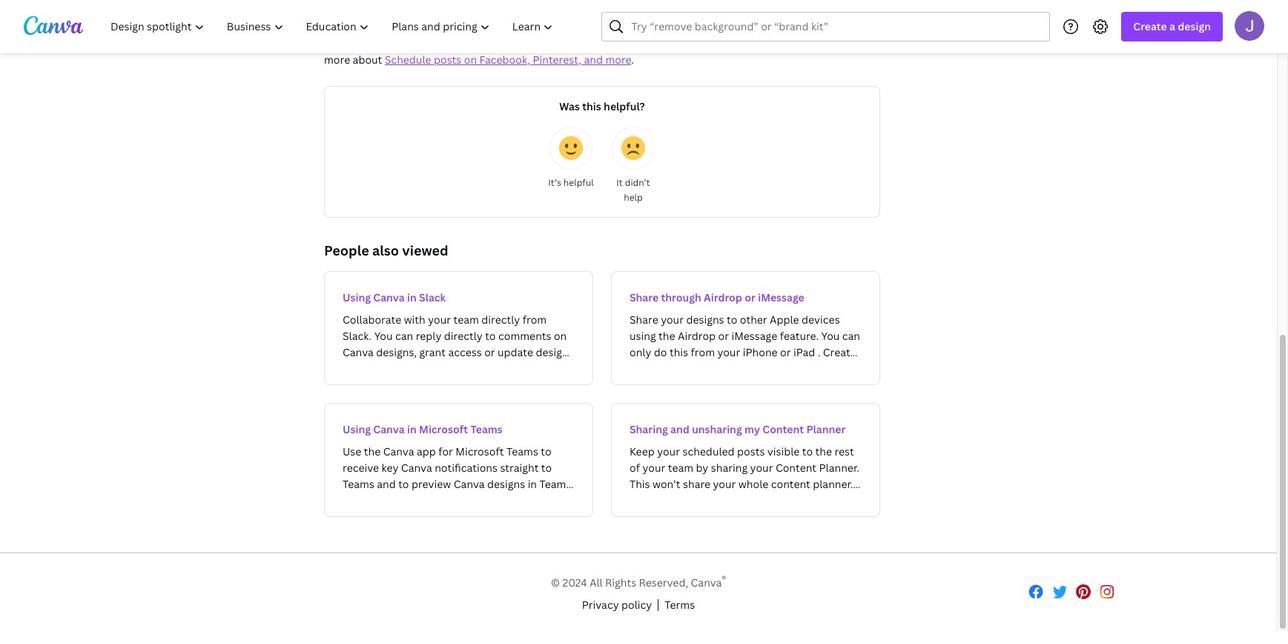 Task type: vqa. For each thing, say whether or not it's contained in the screenshot.
Slack in "For Canva Pro, Canva for Teams, and Canva for Nonprofits administrators and brand designers, you can also schedule your Slack post to a later time by selecting the"
yes



Task type: describe. For each thing, give the bounding box(es) containing it.
in for microsoft
[[407, 423, 417, 437]]

brand
[[713, 19, 743, 33]]

rights
[[605, 576, 636, 590]]

it's helpful
[[548, 177, 594, 189]]

selecting
[[539, 36, 584, 50]]

.
[[631, 53, 634, 67]]

using canva in slack link
[[324, 271, 593, 386]]

designers,
[[745, 19, 796, 33]]

in for slack
[[407, 291, 417, 305]]

it's
[[548, 177, 561, 189]]

policy
[[622, 598, 652, 612]]

for
[[324, 19, 341, 33]]

®
[[722, 574, 726, 585]]

using canva in microsoft teams link
[[324, 403, 593, 518]]

time
[[498, 36, 521, 50]]

jacob simon image
[[1235, 11, 1265, 40]]

facebook,
[[480, 53, 530, 67]]

share
[[630, 291, 659, 305]]

post
[[426, 36, 449, 50]]

a inside dropdown button
[[1170, 19, 1175, 33]]

share through airdrop or imessage link
[[611, 271, 880, 386]]

© 2024 all rights reserved, canva ®
[[551, 574, 726, 590]]

publish
[[753, 36, 790, 50]]

by
[[524, 36, 536, 50]]

canva inside the © 2024 all rights reserved, canva ®
[[691, 576, 722, 590]]

using canva in microsoft teams
[[343, 423, 503, 437]]

canva down people also viewed
[[373, 291, 405, 305]]

to inside next to the publish button. learn more about
[[721, 36, 732, 50]]

pro,
[[377, 19, 396, 33]]

using for using canva in microsoft teams
[[343, 423, 371, 437]]

to inside the "for canva pro, canva for teams, and canva for nonprofits administrators and brand designers, you can also schedule your slack post to a later time by selecting the"
[[451, 36, 462, 50]]

canva left microsoft at left
[[373, 423, 405, 437]]

2024
[[563, 576, 587, 590]]

you
[[798, 19, 817, 33]]

design
[[1178, 19, 1211, 33]]

reserved,
[[639, 576, 688, 590]]

for canva pro, canva for teams, and canva for nonprofits administrators and brand designers, you can also schedule your slack post to a later time by selecting the
[[324, 19, 861, 50]]

the inside the "for canva pro, canva for teams, and canva for nonprofits administrators and brand designers, you can also schedule your slack post to a later time by selecting the"
[[586, 36, 603, 50]]

teams,
[[450, 19, 484, 33]]

create a design button
[[1122, 12, 1223, 42]]

also inside the "for canva pro, canva for teams, and canva for nonprofits administrators and brand designers, you can also schedule your slack post to a later time by selecting the"
[[840, 19, 861, 33]]

slack inside the "for canva pro, canva for teams, and canva for nonprofits administrators and brand designers, you can also schedule your slack post to a later time by selecting the"
[[397, 36, 424, 50]]

administrators
[[615, 19, 689, 33]]

more for about
[[324, 53, 350, 67]]

canva up schedule
[[343, 19, 374, 33]]

it didn't help
[[616, 177, 650, 204]]

more for .
[[605, 53, 631, 67]]

airdrop
[[704, 291, 742, 305]]

all
[[590, 576, 603, 590]]

didn't
[[625, 177, 650, 189]]

terms link
[[665, 598, 695, 614]]

2 for from the left
[[542, 19, 556, 33]]

and up next
[[691, 19, 710, 33]]

using canva in slack
[[343, 291, 446, 305]]



Task type: locate. For each thing, give the bounding box(es) containing it.
1 vertical spatial in
[[407, 423, 417, 437]]

Try "remove background" or "brand kit" search field
[[631, 13, 1041, 41]]

©
[[551, 576, 560, 590]]

and up later
[[487, 19, 506, 33]]

0 horizontal spatial the
[[586, 36, 603, 50]]

your
[[372, 36, 395, 50]]

planner
[[806, 423, 846, 437]]

privacy
[[582, 598, 619, 612]]

top level navigation element
[[101, 12, 566, 42]]

2 in from the top
[[407, 423, 417, 437]]

terms
[[665, 598, 695, 612]]

also
[[840, 19, 861, 33], [372, 242, 399, 260]]

the inside next to the publish button. learn more about
[[734, 36, 751, 50]]

my
[[745, 423, 760, 437]]

sharing and unsharing my content planner
[[630, 423, 846, 437]]

1 horizontal spatial more
[[605, 53, 631, 67]]

1 horizontal spatial also
[[840, 19, 861, 33]]

for
[[432, 19, 447, 33], [542, 19, 556, 33]]

more
[[324, 53, 350, 67], [605, 53, 631, 67]]

the
[[586, 36, 603, 50], [734, 36, 751, 50]]

to right post
[[451, 36, 462, 50]]

imessage
[[758, 291, 805, 305]]

more down schedule
[[324, 53, 350, 67]]

schedule
[[324, 36, 369, 50]]

canva up terms
[[691, 576, 722, 590]]

in left microsoft at left
[[407, 423, 417, 437]]

next to the publish button. learn more about
[[324, 36, 861, 67]]

1 using from the top
[[343, 291, 371, 305]]

nonprofits
[[559, 19, 613, 33]]

to
[[451, 36, 462, 50], [721, 36, 732, 50]]

more inside next to the publish button. learn more about
[[324, 53, 350, 67]]

can
[[820, 19, 838, 33]]

microsoft
[[419, 423, 468, 437]]

more down the "for canva pro, canva for teams, and canva for nonprofits administrators and brand designers, you can also schedule your slack post to a later time by selecting the"
[[605, 53, 631, 67]]

0 horizontal spatial to
[[451, 36, 462, 50]]

a inside the "for canva pro, canva for teams, and canva for nonprofits administrators and brand designers, you can also schedule your slack post to a later time by selecting the"
[[464, 36, 470, 50]]

canva
[[343, 19, 374, 33], [399, 19, 430, 33], [508, 19, 539, 33], [373, 291, 405, 305], [373, 423, 405, 437], [691, 576, 722, 590]]

content
[[763, 423, 804, 437]]

people also viewed
[[324, 242, 448, 260]]

this
[[582, 99, 601, 113]]

to down brand
[[721, 36, 732, 50]]

learn
[[833, 36, 861, 50]]

schedule posts on facebook, pinterest, and more .
[[385, 53, 634, 67]]

1 vertical spatial using
[[343, 423, 371, 437]]

🙂 image
[[559, 136, 583, 160]]

privacy policy
[[582, 598, 652, 612]]

people
[[324, 242, 369, 260]]

pinterest,
[[533, 53, 581, 67]]

sharing and unsharing my content planner link
[[611, 403, 880, 518]]

it
[[616, 177, 623, 189]]

1 horizontal spatial to
[[721, 36, 732, 50]]

0 horizontal spatial for
[[432, 19, 447, 33]]

a left design
[[1170, 19, 1175, 33]]

in inside the "using canva in slack" link
[[407, 291, 417, 305]]

2 to from the left
[[721, 36, 732, 50]]

and down the "for canva pro, canva for teams, and canva for nonprofits administrators and brand designers, you can also schedule your slack post to a later time by selecting the"
[[584, 53, 603, 67]]

schedule
[[385, 53, 431, 67]]

0 vertical spatial also
[[840, 19, 861, 33]]

about
[[353, 53, 382, 67]]

0 horizontal spatial also
[[372, 242, 399, 260]]

0 horizontal spatial more
[[324, 53, 350, 67]]

helpful
[[564, 177, 594, 189]]

in
[[407, 291, 417, 305], [407, 423, 417, 437]]

posts
[[434, 53, 462, 67]]

1 more from the left
[[324, 53, 350, 67]]

slack down viewed
[[419, 291, 446, 305]]

next
[[697, 36, 718, 50]]

schedule posts on facebook, pinterest, and more link
[[385, 53, 631, 67]]

1 the from the left
[[586, 36, 603, 50]]

for up post
[[432, 19, 447, 33]]

slack up schedule
[[397, 36, 424, 50]]

using for using canva in slack
[[343, 291, 371, 305]]

or
[[745, 291, 756, 305]]

button.
[[793, 36, 830, 50]]

1 horizontal spatial for
[[542, 19, 556, 33]]

helpful?
[[604, 99, 645, 113]]

teams
[[471, 423, 503, 437]]

sharing
[[630, 423, 668, 437]]

in inside "using canva in microsoft teams" link
[[407, 423, 417, 437]]

also right people at left
[[372, 242, 399, 260]]

the down brand
[[734, 36, 751, 50]]

a
[[1170, 19, 1175, 33], [464, 36, 470, 50]]

on
[[464, 53, 477, 67]]

the down nonprofits
[[586, 36, 603, 50]]

create
[[1134, 19, 1167, 33]]

0 vertical spatial using
[[343, 291, 371, 305]]

1 horizontal spatial a
[[1170, 19, 1175, 33]]

later
[[473, 36, 496, 50]]

and right sharing
[[670, 423, 690, 437]]

through
[[661, 291, 701, 305]]

1 vertical spatial slack
[[419, 291, 446, 305]]

and
[[487, 19, 506, 33], [691, 19, 710, 33], [584, 53, 603, 67], [670, 423, 690, 437]]

in down viewed
[[407, 291, 417, 305]]

2 more from the left
[[605, 53, 631, 67]]

using
[[343, 291, 371, 305], [343, 423, 371, 437]]

privacy policy link
[[582, 598, 652, 614]]

1 in from the top
[[407, 291, 417, 305]]

viewed
[[402, 242, 448, 260]]

0 horizontal spatial a
[[464, 36, 470, 50]]

0 vertical spatial in
[[407, 291, 417, 305]]

canva right pro,
[[399, 19, 430, 33]]

2 the from the left
[[734, 36, 751, 50]]

canva up by
[[508, 19, 539, 33]]

create a design
[[1134, 19, 1211, 33]]

0 vertical spatial a
[[1170, 19, 1175, 33]]

1 vertical spatial a
[[464, 36, 470, 50]]

1 for from the left
[[432, 19, 447, 33]]

a left later
[[464, 36, 470, 50]]

also up 'learn' at the top of page
[[840, 19, 861, 33]]

unsharing
[[692, 423, 742, 437]]

slack
[[397, 36, 424, 50], [419, 291, 446, 305]]

share through airdrop or imessage
[[630, 291, 805, 305]]

1 vertical spatial also
[[372, 242, 399, 260]]

0 vertical spatial slack
[[397, 36, 424, 50]]

for up selecting
[[542, 19, 556, 33]]

was this helpful?
[[559, 99, 645, 113]]

help
[[624, 191, 643, 204]]

1 to from the left
[[451, 36, 462, 50]]

was
[[559, 99, 580, 113]]

2 using from the top
[[343, 423, 371, 437]]

1 horizontal spatial the
[[734, 36, 751, 50]]

😔 image
[[622, 136, 645, 160]]



